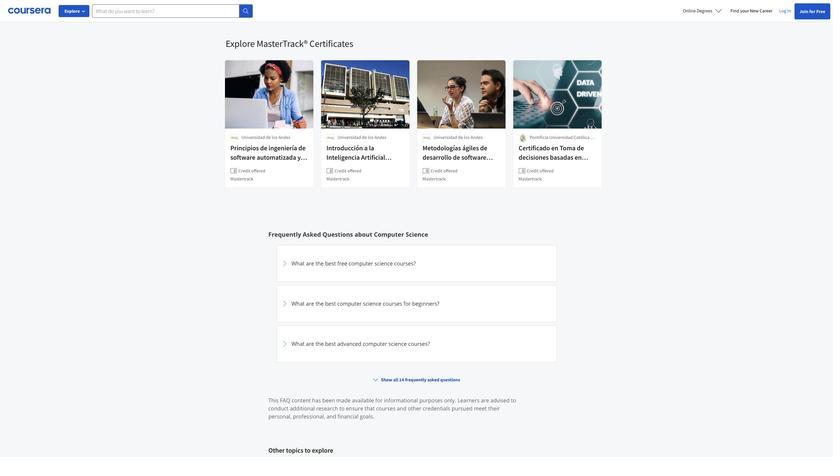 Task type: vqa. For each thing, say whether or not it's contained in the screenshot.
informational
yes



Task type: locate. For each thing, give the bounding box(es) containing it.
2 universidad de los andes image from the left
[[326, 134, 335, 142]]

de down metodologías
[[453, 153, 460, 161]]

list
[[226, 4, 602, 11]]

are
[[306, 260, 314, 267], [306, 300, 314, 307], [306, 340, 314, 348], [481, 397, 489, 404]]

certificado en toma de decisiones basadas en datos mastertrack® certificate
[[519, 144, 584, 180]]

are inside this faq content has been made available for informational purposes only. learners are advised to conduct additional research to ensure that courses and other credentials pursued meet their personal, professional, and financial goals.
[[481, 397, 489, 404]]

credit offered down principios
[[238, 168, 265, 174]]

universidad de los andes image for metodologías ágiles de desarrollo de software programa de  certificado mastertrack®
[[423, 134, 431, 142]]

courses left beginners?
[[383, 300, 402, 307]]

certificado inside principios de ingeniería de software automatizada y ágil certificado mastertrack®
[[242, 162, 273, 171]]

explore for explore
[[64, 8, 80, 14]]

courses inside dropdown button
[[383, 300, 402, 307]]

1 the from the top
[[316, 260, 324, 267]]

software down ágiles
[[461, 153, 486, 161]]

certificado
[[519, 144, 550, 152], [242, 162, 273, 171], [460, 162, 492, 171]]

los
[[272, 134, 277, 140], [368, 134, 374, 140], [464, 134, 470, 140]]

show
[[381, 377, 392, 383]]

2 vertical spatial the
[[316, 340, 324, 348]]

the inside 'what are the best advanced  computer science courses?' dropdown button
[[316, 340, 324, 348]]

2 what from the top
[[291, 300, 305, 307]]

andes up artificial
[[374, 134, 386, 140]]

the
[[316, 260, 324, 267], [316, 300, 324, 307], [316, 340, 324, 348]]

software down principios
[[230, 153, 255, 161]]

credit down principios
[[238, 168, 250, 174]]

for for informational
[[375, 397, 383, 404]]

3 andes from the left
[[471, 134, 483, 140]]

de right 'programa'
[[452, 162, 459, 171]]

recently launched guided projects carousel element
[[0, 0, 607, 17]]

andes up ágiles
[[471, 134, 483, 140]]

0 vertical spatial certificate
[[365, 162, 395, 171]]

andes
[[278, 134, 290, 140], [374, 134, 386, 140], [471, 134, 483, 140]]

meet
[[474, 405, 487, 412]]

1 list item from the top
[[276, 366, 557, 402]]

their
[[488, 405, 500, 412]]

2 the from the top
[[316, 300, 324, 307]]

log in link
[[776, 7, 794, 15]]

questions
[[440, 377, 460, 383]]

pursued
[[452, 405, 473, 412]]

credit offered down inteligencia on the top left of page
[[335, 168, 361, 174]]

for for beginners?
[[404, 300, 411, 307]]

been
[[322, 397, 335, 404]]

3 offered from the left
[[443, 168, 457, 174]]

universidad de los andes up a
[[338, 134, 386, 140]]

to right the topics
[[305, 446, 311, 454]]

career
[[760, 8, 773, 14]]

2 credit from the left
[[335, 168, 346, 174]]

certificate inside 'certificado en toma de decisiones basadas en datos mastertrack® certificate'
[[519, 172, 548, 180]]

4 credit from the left
[[527, 168, 539, 174]]

offered down desarrollo
[[443, 168, 457, 174]]

0 horizontal spatial los
[[272, 134, 277, 140]]

software inside metodologías ágiles de desarrollo de software programa de  certificado mastertrack®
[[461, 153, 486, 161]]

credit down decisiones
[[527, 168, 539, 174]]

offered down the automatizada
[[251, 168, 265, 174]]

universidad up introducción
[[338, 134, 361, 140]]

1 vertical spatial en
[[575, 153, 582, 161]]

los up ágiles
[[464, 134, 470, 140]]

católica
[[574, 134, 590, 140]]

explore
[[64, 8, 80, 14], [226, 38, 255, 50]]

universidad de los andes up ágiles
[[434, 134, 483, 140]]

to down made
[[339, 405, 345, 412]]

to right the advised
[[511, 397, 516, 404]]

universidad for principios
[[241, 134, 265, 140]]

3 los from the left
[[464, 134, 470, 140]]

credit offered down decisiones
[[527, 168, 554, 174]]

3 mastertrack from the left
[[423, 176, 446, 182]]

2 los from the left
[[368, 134, 374, 140]]

2 vertical spatial to
[[305, 446, 311, 454]]

3 credit from the left
[[431, 168, 443, 174]]

other topics to explore
[[268, 446, 333, 454]]

certificado up decisiones
[[519, 144, 550, 152]]

your
[[740, 8, 749, 14]]

mastertrack down datos
[[519, 176, 542, 182]]

best inside dropdown button
[[325, 300, 336, 307]]

1 best from the top
[[325, 260, 336, 267]]

1 horizontal spatial certificado
[[460, 162, 492, 171]]

en up basadas
[[551, 144, 558, 152]]

universidad de los andes
[[241, 134, 290, 140], [338, 134, 386, 140], [434, 134, 483, 140]]

the inside what are the best free  computer science courses? dropdown button
[[316, 260, 324, 267]]

universidad de los andes for a
[[338, 134, 386, 140]]

are for what are the best free  computer science courses?
[[306, 260, 314, 267]]

conduct
[[268, 405, 288, 412]]

1 andes from the left
[[278, 134, 290, 140]]

2 horizontal spatial for
[[809, 8, 815, 14]]

los for a
[[368, 134, 374, 140]]

toma
[[560, 144, 576, 152]]

all
[[393, 377, 398, 383]]

1 horizontal spatial and
[[397, 405, 406, 412]]

de right católica
[[590, 134, 595, 140]]

credit offered
[[238, 168, 265, 174], [335, 168, 361, 174], [431, 168, 457, 174], [527, 168, 554, 174]]

principios de ingeniería de software automatizada y ágil certificado mastertrack®
[[230, 144, 306, 180]]

0 horizontal spatial for
[[375, 397, 383, 404]]

1 horizontal spatial andes
[[374, 134, 386, 140]]

2 list item from the top
[[276, 406, 557, 443]]

computer
[[374, 230, 404, 238]]

credit offered down desarrollo
[[431, 168, 457, 174]]

los for ágiles
[[464, 134, 470, 140]]

online
[[683, 8, 696, 14]]

chevron right image inside what are the best  computer science courses for beginners? dropdown button
[[281, 300, 289, 308]]

1 offered from the left
[[251, 168, 265, 174]]

chevron right image inside 'what are the best advanced  computer science courses?' dropdown button
[[281, 340, 289, 348]]

de right ágiles
[[480, 144, 487, 152]]

universidad de los andes up ingeniería
[[241, 134, 290, 140]]

0 vertical spatial best
[[325, 260, 336, 267]]

2 vertical spatial for
[[375, 397, 383, 404]]

show all 14 frequently asked questions button
[[370, 374, 463, 386]]

credit offered for de
[[431, 168, 457, 174]]

0 vertical spatial science
[[374, 260, 393, 267]]

1 mastertrack from the left
[[230, 176, 253, 182]]

2 universidad from the left
[[338, 134, 361, 140]]

1 horizontal spatial software
[[461, 153, 486, 161]]

2 vertical spatial what
[[291, 340, 305, 348]]

computer for advanced
[[363, 340, 387, 348]]

personal,
[[268, 413, 292, 420]]

goals.
[[360, 413, 374, 420]]

3 the from the top
[[316, 340, 324, 348]]

0 vertical spatial explore
[[64, 8, 80, 14]]

2 vertical spatial list item
[[276, 446, 557, 457]]

chevron right image
[[281, 260, 289, 268]]

offered down inteligencia on the top left of page
[[347, 168, 361, 174]]

courses? for what are the best free  computer science courses?
[[394, 260, 416, 267]]

0 vertical spatial what
[[291, 260, 305, 267]]

0 horizontal spatial universidad de los andes
[[241, 134, 290, 140]]

y
[[297, 153, 301, 161]]

software inside principios de ingeniería de software automatizada y ágil certificado mastertrack®
[[230, 153, 255, 161]]

2 horizontal spatial universidad de los andes image
[[423, 134, 431, 142]]

software
[[230, 153, 255, 161], [461, 153, 486, 161]]

science for advanced
[[389, 340, 407, 348]]

certificado inside 'certificado en toma de decisiones basadas en datos mastertrack® certificate'
[[519, 144, 550, 152]]

for inside dropdown button
[[404, 300, 411, 307]]

the for advanced
[[316, 340, 324, 348]]

los for de
[[272, 134, 277, 140]]

andes up ingeniería
[[278, 134, 290, 140]]

0 vertical spatial for
[[809, 8, 815, 14]]

1 horizontal spatial los
[[368, 134, 374, 140]]

universidad
[[241, 134, 265, 140], [338, 134, 361, 140], [434, 134, 457, 140], [549, 134, 573, 140]]

1 vertical spatial what
[[291, 300, 305, 307]]

2 best from the top
[[325, 300, 336, 307]]

for right available
[[375, 397, 383, 404]]

3 universidad de los andes from the left
[[434, 134, 483, 140]]

1 los from the left
[[272, 134, 277, 140]]

1 vertical spatial computer
[[337, 300, 362, 307]]

for right join at the top of the page
[[809, 8, 815, 14]]

what
[[291, 260, 305, 267], [291, 300, 305, 307], [291, 340, 305, 348]]

1 credit from the left
[[238, 168, 250, 174]]

courses right that
[[376, 405, 395, 412]]

mastertrack down ágil
[[230, 176, 253, 182]]

explore mastertrack® certificates
[[226, 38, 353, 50]]

los up "la"
[[368, 134, 374, 140]]

explore inside dropdown button
[[64, 8, 80, 14]]

0 vertical spatial courses
[[383, 300, 402, 307]]

credit down desarrollo
[[431, 168, 443, 174]]

3 list item from the top
[[276, 446, 557, 457]]

2 horizontal spatial certificado
[[519, 144, 550, 152]]

en
[[551, 144, 558, 152], [575, 153, 582, 161]]

computer
[[349, 260, 373, 267], [337, 300, 362, 307], [363, 340, 387, 348]]

chevron right image for what are the best advanced  computer science courses?
[[281, 340, 289, 348]]

1 vertical spatial best
[[325, 300, 336, 307]]

0 vertical spatial chevron right image
[[281, 300, 289, 308]]

courses
[[383, 300, 402, 307], [376, 405, 395, 412]]

1 universidad from the left
[[241, 134, 265, 140]]

1 what from the top
[[291, 260, 305, 267]]

0 horizontal spatial certificate
[[365, 162, 395, 171]]

1 vertical spatial science
[[363, 300, 381, 307]]

universidad up toma
[[549, 134, 573, 140]]

3 what from the top
[[291, 340, 305, 348]]

1 horizontal spatial universidad de los andes
[[338, 134, 386, 140]]

pontificia
[[530, 134, 548, 140]]

science
[[374, 260, 393, 267], [363, 300, 381, 307], [389, 340, 407, 348]]

list item
[[276, 366, 557, 402], [276, 406, 557, 443], [276, 446, 557, 457]]

2 horizontal spatial los
[[464, 134, 470, 140]]

3 universidad from the left
[[434, 134, 457, 140]]

1 vertical spatial list item
[[276, 406, 557, 443]]

2 horizontal spatial andes
[[471, 134, 483, 140]]

1 vertical spatial explore
[[226, 38, 255, 50]]

asked
[[303, 230, 321, 238]]

for left beginners?
[[404, 300, 411, 307]]

1 vertical spatial chevron right image
[[281, 340, 289, 348]]

1 universidad de los andes image from the left
[[230, 134, 239, 142]]

science for free
[[374, 260, 393, 267]]

best for computer
[[325, 300, 336, 307]]

1 vertical spatial certificate
[[519, 172, 548, 180]]

2 offered from the left
[[347, 168, 361, 174]]

credit offered for decisiones
[[527, 168, 554, 174]]

universidad de los andes image up principios
[[230, 134, 239, 142]]

0 vertical spatial list item
[[276, 366, 557, 402]]

de down católica
[[577, 144, 584, 152]]

0 horizontal spatial certificado
[[242, 162, 273, 171]]

for inside this faq content has been made available for informational purposes only. learners are advised to conduct additional research to ensure that courses and other credentials pursued meet their personal, professional, and financial goals.
[[375, 397, 383, 404]]

2 chevron right image from the top
[[281, 340, 289, 348]]

1 horizontal spatial universidad de los andes image
[[326, 134, 335, 142]]

2 mastertrack from the left
[[326, 176, 350, 182]]

0 vertical spatial computer
[[349, 260, 373, 267]]

1 vertical spatial to
[[339, 405, 345, 412]]

topics
[[286, 446, 303, 454]]

certificado inside metodologías ágiles de desarrollo de software programa de  certificado mastertrack®
[[460, 162, 492, 171]]

science
[[406, 230, 428, 238]]

offered for de
[[443, 168, 457, 174]]

0 horizontal spatial software
[[230, 153, 255, 161]]

2 software from the left
[[461, 153, 486, 161]]

offered for decisiones
[[540, 168, 554, 174]]

1 horizontal spatial certificate
[[519, 172, 548, 180]]

2 vertical spatial science
[[389, 340, 407, 348]]

2 vertical spatial computer
[[363, 340, 387, 348]]

de inside 'certificado en toma de decisiones basadas en datos mastertrack® certificate'
[[577, 144, 584, 152]]

credit down inteligencia on the top left of page
[[335, 168, 346, 174]]

what are the best advanced  computer science courses? list item
[[276, 325, 557, 362]]

universidad de los andes image up metodologías
[[423, 134, 431, 142]]

1 credit offered from the left
[[238, 168, 265, 174]]

the for computer
[[316, 300, 324, 307]]

offered for artificial
[[347, 168, 361, 174]]

3 best from the top
[[325, 340, 336, 348]]

1 vertical spatial courses?
[[408, 340, 430, 348]]

content
[[292, 397, 311, 404]]

2 vertical spatial best
[[325, 340, 336, 348]]

1 software from the left
[[230, 153, 255, 161]]

universidad up metodologías
[[434, 134, 457, 140]]

1 chevron right image from the top
[[281, 300, 289, 308]]

1 vertical spatial the
[[316, 300, 324, 307]]

0 vertical spatial courses?
[[394, 260, 416, 267]]

universidad de los andes image up introducción
[[326, 134, 335, 142]]

1 vertical spatial for
[[404, 300, 411, 307]]

to
[[511, 397, 516, 404], [339, 405, 345, 412], [305, 446, 311, 454]]

los up ingeniería
[[272, 134, 277, 140]]

certificate down artificial
[[365, 162, 395, 171]]

and down informational
[[397, 405, 406, 412]]

universidad de los andes image
[[230, 134, 239, 142], [326, 134, 335, 142], [423, 134, 431, 142]]

2 horizontal spatial universidad de los andes
[[434, 134, 483, 140]]

list inside recently launched guided projects carousel element
[[226, 4, 602, 11]]

None search field
[[92, 4, 253, 18]]

0 horizontal spatial universidad de los andes image
[[230, 134, 239, 142]]

1 horizontal spatial explore
[[226, 38, 255, 50]]

degrees
[[697, 8, 712, 14]]

offered
[[251, 168, 265, 174], [347, 168, 361, 174], [443, 168, 457, 174], [540, 168, 554, 174]]

4 credit offered from the left
[[527, 168, 554, 174]]

andes for la
[[374, 134, 386, 140]]

0 horizontal spatial explore
[[64, 8, 80, 14]]

best for free
[[325, 260, 336, 267]]

3 credit offered from the left
[[431, 168, 457, 174]]

0 horizontal spatial and
[[327, 413, 336, 420]]

mastertrack down inteligencia on the top left of page
[[326, 176, 350, 182]]

2 credit offered from the left
[[335, 168, 361, 174]]

0 horizontal spatial andes
[[278, 134, 290, 140]]

certificado down ágiles
[[460, 162, 492, 171]]

for
[[809, 8, 815, 14], [404, 300, 411, 307], [375, 397, 383, 404]]

1 vertical spatial and
[[327, 413, 336, 420]]

3 universidad de los andes image from the left
[[423, 134, 431, 142]]

datos
[[519, 162, 534, 171]]

1 horizontal spatial for
[[404, 300, 411, 307]]

offered for software
[[251, 168, 265, 174]]

2 andes from the left
[[374, 134, 386, 140]]

4 offered from the left
[[540, 168, 554, 174]]

2 universidad de los andes from the left
[[338, 134, 386, 140]]

ensure
[[346, 405, 363, 412]]

certificate down datos
[[519, 172, 548, 180]]

mastertrack down 'programa'
[[423, 176, 446, 182]]

universidad de los andes image for principios de ingeniería de software automatizada y ágil certificado mastertrack®
[[230, 134, 239, 142]]

chevron right image
[[281, 300, 289, 308], [281, 340, 289, 348]]

best
[[325, 260, 336, 267], [325, 300, 336, 307], [325, 340, 336, 348]]

credit for metodologías ágiles de desarrollo de software programa de  certificado mastertrack®
[[431, 168, 443, 174]]

4 universidad from the left
[[549, 134, 573, 140]]

credit for certificado en toma de decisiones basadas en datos mastertrack® certificate
[[527, 168, 539, 174]]

the inside what are the best  computer science courses for beginners? dropdown button
[[316, 300, 324, 307]]

introducción a la inteligencia artificial mastertrack® certificate
[[326, 144, 395, 171]]

universidad up principios
[[241, 134, 265, 140]]

4 mastertrack from the left
[[519, 176, 542, 182]]

what are the best  computer science courses for beginners? button
[[281, 290, 552, 318]]

courses inside this faq content has been made available for informational purposes only. learners are advised to conduct additional research to ensure that courses and other credentials pursued meet their personal, professional, and financial goals.
[[376, 405, 395, 412]]

credentials
[[423, 405, 450, 412]]

mastertrack® inside principios de ingeniería de software automatizada y ágil certificado mastertrack®
[[230, 172, 268, 180]]

are inside dropdown button
[[306, 300, 314, 307]]

offered down decisiones
[[540, 168, 554, 174]]

questions
[[323, 230, 353, 238]]

certificado down the automatizada
[[242, 162, 273, 171]]

1 universidad de los andes from the left
[[241, 134, 290, 140]]

0 vertical spatial the
[[316, 260, 324, 267]]

explore
[[312, 446, 333, 454]]

1 vertical spatial courses
[[376, 405, 395, 412]]

0 horizontal spatial en
[[551, 144, 558, 152]]

0 vertical spatial to
[[511, 397, 516, 404]]

programa
[[423, 162, 451, 171]]

join
[[799, 8, 808, 14]]

what inside dropdown button
[[291, 300, 305, 307]]

en down toma
[[575, 153, 582, 161]]

and down 'research'
[[327, 413, 336, 420]]



Task type: describe. For each thing, give the bounding box(es) containing it.
What do you want to learn? text field
[[92, 4, 239, 18]]

decisiones
[[519, 153, 549, 161]]

mastertrack for certificado en toma de decisiones basadas en datos mastertrack® certificate
[[519, 176, 542, 182]]

ágil
[[230, 162, 241, 171]]

made
[[336, 397, 351, 404]]

andes for ingeniería
[[278, 134, 290, 140]]

what are the best free  computer science courses?
[[291, 260, 416, 267]]

basadas
[[550, 153, 573, 161]]

certificate inside introducción a la inteligencia artificial mastertrack® certificate
[[365, 162, 395, 171]]

faq
[[280, 397, 290, 404]]

a
[[364, 144, 368, 152]]

metodologías ágiles de desarrollo de software programa de  certificado mastertrack®
[[423, 144, 492, 180]]

principios
[[230, 144, 259, 152]]

mastertrack for introducción a la inteligencia artificial mastertrack® certificate
[[326, 176, 350, 182]]

research
[[316, 405, 338, 412]]

universidad de los andes image for introducción a la inteligencia artificial mastertrack® certificate
[[326, 134, 335, 142]]

available
[[352, 397, 374, 404]]

what are the best  computer science courses for beginners?
[[291, 300, 439, 307]]

about
[[355, 230, 372, 238]]

andes for de
[[471, 134, 483, 140]]

asked
[[427, 377, 439, 383]]

de up the automatizada
[[260, 144, 267, 152]]

online degrees button
[[678, 3, 727, 18]]

2 horizontal spatial to
[[511, 397, 516, 404]]

14
[[399, 377, 404, 383]]

only.
[[444, 397, 456, 404]]

that
[[365, 405, 375, 412]]

the for free
[[316, 260, 324, 267]]

computer for free
[[349, 260, 373, 267]]

mastertrack® inside metodologías ágiles de desarrollo de software programa de  certificado mastertrack®
[[423, 172, 460, 180]]

professional,
[[293, 413, 325, 420]]

show all 14 frequently asked questions
[[381, 377, 460, 383]]

explore mastertrack® certificates carousel element
[[222, 17, 607, 210]]

universidad for metodologías
[[434, 134, 457, 140]]

what are the best  computer science courses for beginners? list item
[[276, 285, 557, 322]]

0 vertical spatial en
[[551, 144, 558, 152]]

mastertrack® inside 'certificado en toma de decisiones basadas en datos mastertrack® certificate'
[[536, 162, 573, 171]]

artificial
[[361, 153, 385, 161]]

what are the best advanced  computer science courses?
[[291, 340, 430, 348]]

best for advanced
[[325, 340, 336, 348]]

certificado for de
[[242, 162, 273, 171]]

universidad de los andes for de
[[241, 134, 290, 140]]

what for what are the best advanced  computer science courses?
[[291, 340, 305, 348]]

credit offered for software
[[238, 168, 265, 174]]

chevron right image for what are the best  computer science courses for beginners?
[[281, 300, 289, 308]]

automatizada
[[257, 153, 296, 161]]

mastertrack for principios de ingeniería de software automatizada y ágil certificado mastertrack®
[[230, 176, 253, 182]]

universidad inside pontificia universidad católica de chile
[[549, 134, 573, 140]]

ingeniería
[[269, 144, 297, 152]]

other
[[268, 446, 285, 454]]

pontificia universidad católica de chile image
[[519, 134, 527, 142]]

learners
[[458, 397, 480, 404]]

join for free link
[[794, 3, 830, 19]]

de up a
[[362, 134, 367, 140]]

universidad de los andes for ágiles
[[434, 134, 483, 140]]

free
[[337, 260, 347, 267]]

this
[[268, 397, 279, 404]]

metodologías
[[423, 144, 461, 152]]

1 horizontal spatial en
[[575, 153, 582, 161]]

has
[[312, 397, 321, 404]]

join for free
[[799, 8, 825, 14]]

universidad for introducción
[[338, 134, 361, 140]]

de up y
[[298, 144, 306, 152]]

introducción
[[326, 144, 363, 152]]

mastertrack for metodologías ágiles de desarrollo de software programa de  certificado mastertrack®
[[423, 176, 446, 182]]

what for what are the best free  computer science courses?
[[291, 260, 305, 267]]

ágiles
[[462, 144, 479, 152]]

what are the best advanced  computer science courses? button
[[281, 330, 552, 358]]

explore button
[[59, 5, 89, 17]]

this faq content has been made available for informational purposes only. learners are advised to conduct additional research to ensure that courses and other credentials pursued meet their personal, professional, and financial goals.
[[268, 397, 516, 420]]

0 horizontal spatial to
[[305, 446, 311, 454]]

certificado for desarrollo
[[460, 162, 492, 171]]

credit for introducción a la inteligencia artificial mastertrack® certificate
[[335, 168, 346, 174]]

what are the best free  computer science courses? list item
[[276, 245, 557, 282]]

la
[[369, 144, 374, 152]]

explore for explore mastertrack® certificates
[[226, 38, 255, 50]]

chile
[[530, 141, 540, 147]]

credit offered for artificial
[[335, 168, 361, 174]]

in
[[787, 8, 791, 14]]

additional
[[290, 405, 315, 412]]

what are the best free  computer science courses? button
[[281, 249, 552, 278]]

frequently asked questions about computer science
[[268, 230, 428, 238]]

de up ágiles
[[458, 134, 463, 140]]

find
[[731, 8, 739, 14]]

financial
[[337, 413, 358, 420]]

are for what are the best advanced  computer science courses?
[[306, 340, 314, 348]]

new
[[750, 8, 759, 14]]

certificates
[[309, 38, 353, 50]]

computer inside dropdown button
[[337, 300, 362, 307]]

advanced
[[337, 340, 361, 348]]

informational
[[384, 397, 418, 404]]

frequently
[[405, 377, 427, 383]]

log
[[779, 8, 786, 14]]

de inside pontificia universidad católica de chile
[[590, 134, 595, 140]]

inteligencia
[[326, 153, 360, 161]]

science inside dropdown button
[[363, 300, 381, 307]]

beginners?
[[412, 300, 439, 307]]

coursera image
[[8, 5, 51, 16]]

what for what are the best  computer science courses for beginners?
[[291, 300, 305, 307]]

advised
[[490, 397, 510, 404]]

1 horizontal spatial to
[[339, 405, 345, 412]]

find your new career link
[[727, 7, 776, 15]]

frequently
[[268, 230, 301, 238]]

0 vertical spatial and
[[397, 405, 406, 412]]

mastertrack® inside introducción a la inteligencia artificial mastertrack® certificate
[[326, 162, 364, 171]]

are for what are the best  computer science courses for beginners?
[[306, 300, 314, 307]]

purposes
[[419, 397, 443, 404]]

online degrees
[[683, 8, 712, 14]]

other
[[408, 405, 421, 412]]

de up ingeniería
[[266, 134, 271, 140]]

pontificia universidad católica de chile
[[530, 134, 595, 147]]

log in
[[779, 8, 791, 14]]

credit for principios de ingeniería de software automatizada y ágil certificado mastertrack®
[[238, 168, 250, 174]]

desarrollo
[[423, 153, 452, 161]]

collapsed list
[[276, 245, 557, 457]]

find your new career
[[731, 8, 773, 14]]

courses? for what are the best advanced  computer science courses?
[[408, 340, 430, 348]]



